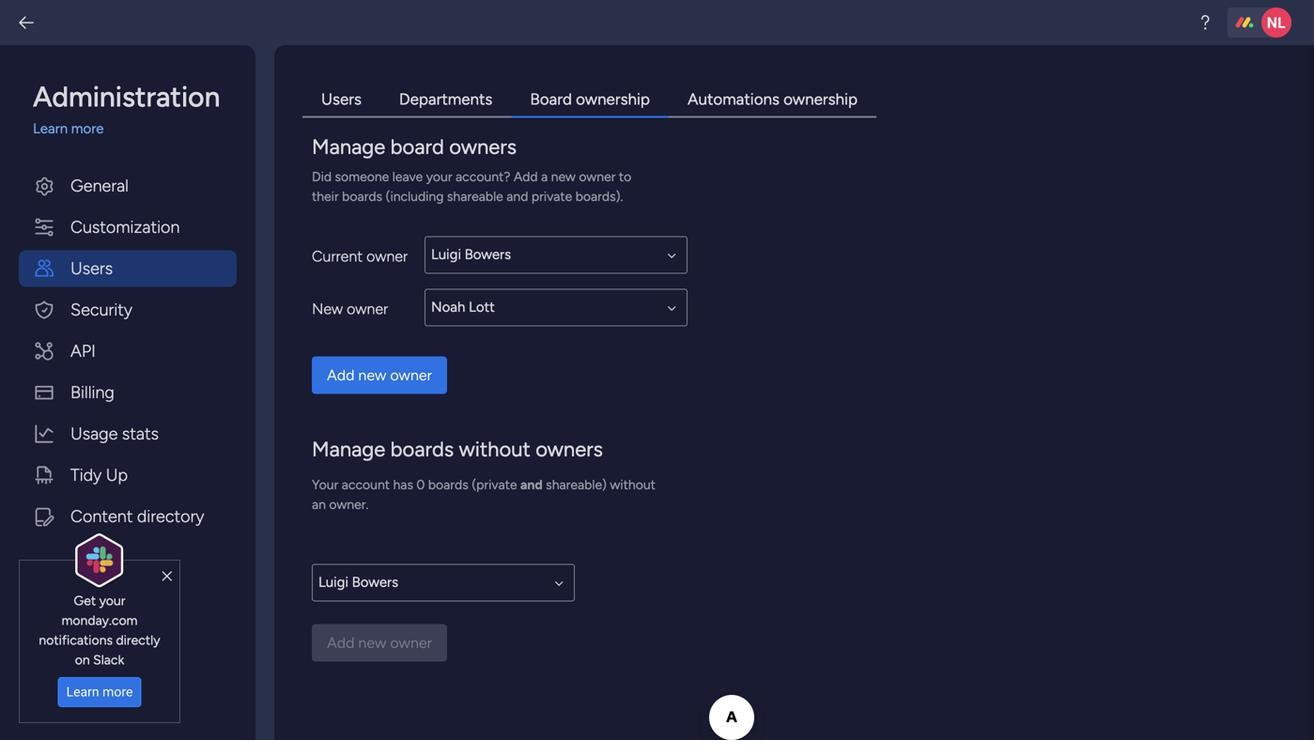 Task type: describe. For each thing, give the bounding box(es) containing it.
shareable
[[447, 188, 503, 204]]

shareable) without an owner.
[[312, 477, 656, 512]]

add new owner button
[[312, 356, 447, 394]]

board
[[390, 134, 444, 159]]

1 vertical spatial boards
[[390, 437, 454, 462]]

api
[[70, 341, 96, 361]]

Search team members text field
[[425, 289, 688, 326]]

someone
[[335, 169, 389, 185]]

board ownership
[[530, 90, 650, 109]]

administration
[[33, 80, 220, 114]]

security button
[[19, 292, 237, 328]]

usage stats
[[70, 424, 159, 444]]

new
[[312, 300, 343, 318]]

tidy up button
[[19, 457, 237, 494]]

their
[[312, 188, 339, 204]]

directly
[[116, 632, 160, 648]]

directory
[[137, 506, 204, 526]]

content directory
[[70, 506, 204, 526]]

learn more link
[[33, 118, 237, 139]]

owner right the current
[[366, 248, 408, 266]]

dapulse x slim image
[[162, 568, 172, 585]]

your inside manage board owners did someone leave your account? add a new owner to their boards (including shareable and private boards).
[[426, 169, 452, 185]]

users inside button
[[70, 258, 113, 278]]

your account has 0 boards (private and
[[312, 477, 543, 493]]

owners inside manage board owners did someone leave your account? add a new owner to their boards (including shareable and private boards).
[[449, 134, 517, 159]]

new owner
[[312, 300, 388, 318]]

shareable)
[[546, 477, 607, 493]]

1 horizontal spatial owners
[[536, 437, 603, 462]]

to
[[619, 169, 631, 185]]

new inside manage board owners did someone leave your account? add a new owner to their boards (including shareable and private boards).
[[551, 169, 576, 185]]

a
[[541, 169, 548, 185]]

without inside the shareable) without an owner.
[[610, 477, 656, 493]]

manage for manage board owners did someone leave your account? add a new owner to their boards (including shareable and private boards).
[[312, 134, 385, 159]]

your
[[312, 477, 338, 493]]

content
[[70, 506, 133, 526]]

automations
[[688, 90, 780, 109]]

has
[[393, 477, 413, 493]]

ownership for board ownership
[[576, 90, 650, 109]]

content directory button
[[19, 498, 237, 535]]

0 vertical spatial users
[[321, 90, 362, 109]]

learn inside administration learn more
[[33, 120, 68, 137]]

back to workspace image
[[17, 13, 36, 32]]

0 vertical spatial search team members text field
[[425, 236, 688, 274]]

slack
[[93, 652, 124, 668]]

api button
[[19, 333, 237, 370]]

board
[[530, 90, 572, 109]]

0 horizontal spatial without
[[459, 437, 530, 462]]

manage board owners did someone leave your account? add a new owner to their boards (including shareable and private boards).
[[312, 134, 631, 204]]

tidy up
[[70, 465, 128, 485]]

administration learn more
[[33, 80, 220, 137]]

general
[[70, 176, 129, 196]]

learn inside button
[[66, 684, 99, 700]]

2 vertical spatial boards
[[428, 477, 468, 493]]

account?
[[456, 169, 510, 185]]



Task type: locate. For each thing, give the bounding box(es) containing it.
0
[[416, 477, 425, 493]]

departments link
[[380, 83, 511, 118]]

add down "new owner"
[[327, 366, 355, 384]]

and
[[507, 188, 528, 204], [520, 477, 543, 493]]

owner.
[[329, 496, 369, 512]]

manage inside manage board owners did someone leave your account? add a new owner to their boards (including shareable and private boards).
[[312, 134, 385, 159]]

manage up account
[[312, 437, 385, 462]]

security
[[70, 300, 132, 320]]

None text field
[[425, 236, 688, 274], [312, 564, 575, 602], [425, 236, 688, 274], [312, 564, 575, 602]]

boards right the 0
[[428, 477, 468, 493]]

your up monday.com
[[99, 593, 125, 609]]

0 horizontal spatial add
[[327, 366, 355, 384]]

0 vertical spatial and
[[507, 188, 528, 204]]

notifications
[[39, 632, 113, 648]]

learn more button
[[58, 677, 141, 707]]

owner inside manage board owners did someone leave your account? add a new owner to their boards (including shareable and private boards).
[[579, 169, 616, 185]]

ownership for automations ownership
[[783, 90, 858, 109]]

0 vertical spatial add
[[514, 169, 538, 185]]

1 ownership from the left
[[576, 90, 650, 109]]

manage up someone
[[312, 134, 385, 159]]

usage
[[70, 424, 118, 444]]

and left private on the left top of the page
[[507, 188, 528, 204]]

learn
[[33, 120, 68, 137], [66, 684, 99, 700]]

1 horizontal spatial users
[[321, 90, 362, 109]]

owner up boards).
[[579, 169, 616, 185]]

0 vertical spatial boards
[[342, 188, 382, 204]]

usage stats button
[[19, 416, 237, 452]]

owner right new on the top of page
[[347, 300, 388, 318]]

new right a
[[551, 169, 576, 185]]

0 vertical spatial learn
[[33, 120, 68, 137]]

0 horizontal spatial owners
[[449, 134, 517, 159]]

1 vertical spatial and
[[520, 477, 543, 493]]

owner inside button
[[390, 366, 432, 384]]

manage boards without owners
[[312, 437, 603, 462]]

users button
[[19, 250, 237, 287]]

billing button
[[19, 374, 237, 411]]

more down the administration
[[71, 120, 104, 137]]

2 manage from the top
[[312, 437, 385, 462]]

automations ownership link
[[669, 83, 876, 118]]

did
[[312, 169, 332, 185]]

customization button
[[19, 209, 237, 246]]

billing
[[70, 382, 115, 402]]

add left a
[[514, 169, 538, 185]]

learn down on
[[66, 684, 99, 700]]

1 vertical spatial add
[[327, 366, 355, 384]]

1 vertical spatial learn
[[66, 684, 99, 700]]

add new owner
[[327, 366, 432, 384]]

your inside get your monday.com notifications directly on slack
[[99, 593, 125, 609]]

0 vertical spatial your
[[426, 169, 452, 185]]

help image
[[1196, 13, 1214, 32]]

boards inside manage board owners did someone leave your account? add a new owner to their boards (including shareable and private boards).
[[342, 188, 382, 204]]

1 vertical spatial new
[[358, 366, 386, 384]]

without up (private
[[459, 437, 530, 462]]

learn down the administration
[[33, 120, 68, 137]]

ownership right automations
[[783, 90, 858, 109]]

0 horizontal spatial ownership
[[576, 90, 650, 109]]

up
[[106, 465, 128, 485]]

boards up the 0
[[390, 437, 454, 462]]

owner up manage boards without owners
[[390, 366, 432, 384]]

more inside administration learn more
[[71, 120, 104, 137]]

manage
[[312, 134, 385, 159], [312, 437, 385, 462]]

automations ownership
[[688, 90, 858, 109]]

add
[[514, 169, 538, 185], [327, 366, 355, 384]]

noah lott image
[[1261, 8, 1291, 38]]

0 horizontal spatial your
[[99, 593, 125, 609]]

monday.com
[[62, 612, 138, 628]]

Search team members text field
[[425, 236, 688, 274], [312, 564, 575, 602]]

new down "new owner"
[[358, 366, 386, 384]]

current owner
[[312, 248, 408, 266]]

departments
[[399, 90, 492, 109]]

your up (including
[[426, 169, 452, 185]]

without right shareable)
[[610, 477, 656, 493]]

more down slack
[[102, 684, 133, 700]]

leave
[[392, 169, 423, 185]]

2 ownership from the left
[[783, 90, 858, 109]]

ownership right board
[[576, 90, 650, 109]]

without
[[459, 437, 530, 462], [610, 477, 656, 493]]

0 vertical spatial manage
[[312, 134, 385, 159]]

add inside manage board owners did someone leave your account? add a new owner to their boards (including shareable and private boards).
[[514, 169, 538, 185]]

0 vertical spatial more
[[71, 120, 104, 137]]

ownership
[[576, 90, 650, 109], [783, 90, 858, 109]]

and right (private
[[520, 477, 543, 493]]

more inside learn more button
[[102, 684, 133, 700]]

private
[[532, 188, 572, 204]]

users up security
[[70, 258, 113, 278]]

add inside button
[[327, 366, 355, 384]]

owners
[[449, 134, 517, 159], [536, 437, 603, 462]]

owners up account?
[[449, 134, 517, 159]]

users up did in the left of the page
[[321, 90, 362, 109]]

0 horizontal spatial new
[[358, 366, 386, 384]]

get your monday.com notifications directly on slack
[[39, 593, 160, 668]]

1 horizontal spatial without
[[610, 477, 656, 493]]

owner
[[579, 169, 616, 185], [366, 248, 408, 266], [347, 300, 388, 318], [390, 366, 432, 384]]

on
[[75, 652, 90, 668]]

new
[[551, 169, 576, 185], [358, 366, 386, 384]]

more
[[71, 120, 104, 137], [102, 684, 133, 700]]

boards down someone
[[342, 188, 382, 204]]

1 manage from the top
[[312, 134, 385, 159]]

learn more
[[66, 684, 133, 700]]

an
[[312, 496, 326, 512]]

0 vertical spatial new
[[551, 169, 576, 185]]

1 vertical spatial users
[[70, 258, 113, 278]]

current
[[312, 248, 363, 266]]

customization
[[70, 217, 180, 237]]

(private
[[472, 477, 517, 493]]

(including
[[386, 188, 444, 204]]

account
[[342, 477, 390, 493]]

users
[[321, 90, 362, 109], [70, 258, 113, 278]]

general button
[[19, 168, 237, 204]]

new inside button
[[358, 366, 386, 384]]

0 horizontal spatial users
[[70, 258, 113, 278]]

tidy
[[70, 465, 102, 485]]

get
[[74, 593, 96, 609]]

1 vertical spatial your
[[99, 593, 125, 609]]

your
[[426, 169, 452, 185], [99, 593, 125, 609]]

1 vertical spatial manage
[[312, 437, 385, 462]]

1 vertical spatial search team members text field
[[312, 564, 575, 602]]

1 horizontal spatial ownership
[[783, 90, 858, 109]]

manage for manage boards without owners
[[312, 437, 385, 462]]

1 vertical spatial without
[[610, 477, 656, 493]]

boards).
[[576, 188, 623, 204]]

1 horizontal spatial add
[[514, 169, 538, 185]]

None text field
[[425, 289, 688, 326]]

1 vertical spatial owners
[[536, 437, 603, 462]]

users link
[[302, 83, 380, 118]]

and inside manage board owners did someone leave your account? add a new owner to their boards (including shareable and private boards).
[[507, 188, 528, 204]]

stats
[[122, 424, 159, 444]]

0 vertical spatial without
[[459, 437, 530, 462]]

1 horizontal spatial new
[[551, 169, 576, 185]]

1 vertical spatial more
[[102, 684, 133, 700]]

boards
[[342, 188, 382, 204], [390, 437, 454, 462], [428, 477, 468, 493]]

board ownership link
[[511, 83, 669, 118]]

owners up shareable)
[[536, 437, 603, 462]]

1 horizontal spatial your
[[426, 169, 452, 185]]

0 vertical spatial owners
[[449, 134, 517, 159]]



Task type: vqa. For each thing, say whether or not it's contained in the screenshot.
rightmost monday
no



